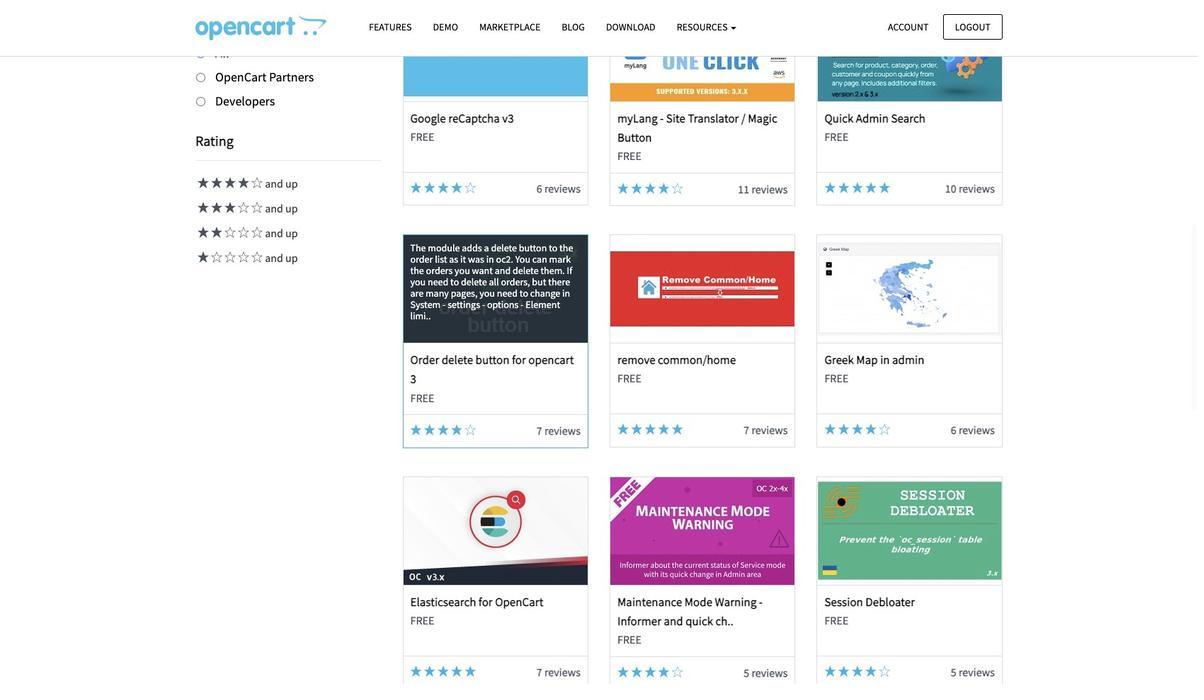 Task type: vqa. For each thing, say whether or not it's contained in the screenshot.
DEMO 'link'
yes



Task type: describe. For each thing, give the bounding box(es) containing it.
quick admin search link
[[825, 110, 926, 126]]

free inside mylang - site translator / magic button free
[[618, 149, 642, 163]]

2 horizontal spatial you
[[480, 287, 495, 300]]

reviews for elasticsearch for opencart
[[545, 665, 581, 679]]

1 horizontal spatial to
[[520, 287, 528, 300]]

there
[[548, 276, 570, 288]]

order
[[410, 352, 439, 368]]

opencart partners
[[215, 69, 314, 85]]

resources
[[677, 21, 730, 33]]

and up for 2nd and up link from the top of the page
[[263, 201, 298, 216]]

elasticsearch for opencart link
[[410, 594, 544, 610]]

and inside maintenance mode warning - informer and quick ch.. free
[[664, 613, 683, 629]]

developed by
[[195, 4, 276, 21]]

recaptcha
[[448, 110, 500, 126]]

free inside greek map in admin free
[[825, 371, 849, 386]]

session debloater free
[[825, 594, 915, 627]]

elasticsearch for opencart free
[[410, 594, 544, 627]]

maintenance
[[618, 594, 682, 610]]

logout
[[955, 20, 991, 33]]

marketplace link
[[469, 15, 551, 40]]

free inside quick admin search free
[[825, 129, 849, 144]]

reviews for session debloater
[[959, 665, 995, 679]]

2 up from the top
[[286, 201, 298, 216]]

translator
[[688, 110, 739, 126]]

settings
[[448, 298, 480, 311]]

greek map in admin image
[[818, 235, 1002, 343]]

partners
[[269, 69, 314, 85]]

for inside elasticsearch for opencart free
[[479, 594, 493, 610]]

and up for first and up link from the bottom of the page
[[263, 251, 298, 265]]

0 horizontal spatial you
[[410, 276, 426, 288]]

if
[[567, 264, 573, 277]]

session
[[825, 594, 863, 610]]

logout link
[[943, 14, 1003, 40]]

session debloater link
[[825, 594, 915, 610]]

rating
[[195, 132, 234, 150]]

session debloater image
[[818, 477, 1002, 585]]

the module adds a delete button to the order list as it was in oc2. you can mark the orders you want and delete them. if you need to delete all orders, but there are many pages, you need to change in system - settings - options - element limi..
[[410, 242, 573, 322]]

button inside "order delete button for opencart 3 free"
[[476, 352, 510, 368]]

0 horizontal spatial opencart
[[215, 69, 267, 85]]

and up for 1st and up link from the top of the page
[[263, 177, 298, 191]]

orders
[[426, 264, 453, 277]]

order delete button for opencart 3 free
[[410, 352, 574, 405]]

11
[[738, 182, 750, 196]]

want
[[472, 264, 493, 277]]

free inside the session debloater free
[[825, 613, 849, 627]]

magic
[[748, 110, 777, 126]]

0 horizontal spatial need
[[428, 276, 449, 288]]

blog
[[562, 21, 585, 33]]

blog link
[[551, 15, 596, 40]]

by
[[262, 4, 276, 21]]

6 for greek map in admin
[[951, 423, 957, 437]]

greek map in admin free
[[825, 352, 925, 386]]

remove common/home link
[[618, 352, 736, 368]]

reviews for mylang - site translator / magic button
[[752, 182, 788, 196]]

- right system
[[443, 298, 446, 311]]

google recaptcha v3 link
[[410, 110, 514, 126]]

button inside the module adds a delete button to the order list as it was in oc2. you can mark the orders you want and delete them. if you need to delete all orders, but there are many pages, you need to change in system - settings - options - element limi..
[[519, 242, 547, 254]]

5 reviews for session debloater
[[951, 665, 995, 679]]

admin
[[856, 110, 889, 126]]

10 reviews
[[945, 181, 995, 195]]

1 up from the top
[[286, 177, 298, 191]]

3 up from the top
[[286, 226, 298, 240]]

and inside the module adds a delete button to the order list as it was in oc2. you can mark the orders you want and delete them. if you need to delete all orders, but there are many pages, you need to change in system - settings - options - element limi..
[[495, 264, 511, 277]]

- right options
[[521, 298, 524, 311]]

quick
[[825, 110, 854, 126]]

7 reviews for order delete button for opencart 3
[[537, 424, 581, 438]]

- left options
[[482, 298, 485, 311]]

ch..
[[716, 613, 734, 629]]

4 up from the top
[[286, 251, 298, 265]]

remove common/home free
[[618, 352, 736, 386]]

account
[[888, 20, 929, 33]]

google
[[410, 110, 446, 126]]

7 for remove common/home
[[744, 423, 750, 437]]

3
[[410, 371, 416, 387]]

reviews for maintenance mode warning - informer and quick ch..
[[752, 666, 788, 680]]

6 reviews for google recaptcha v3
[[537, 181, 581, 195]]

limi..
[[410, 310, 431, 322]]

google recaptcha v3 free
[[410, 110, 514, 144]]

the
[[410, 242, 426, 254]]

2 horizontal spatial to
[[549, 242, 558, 254]]

debloater
[[866, 594, 915, 610]]

other extensions image
[[195, 15, 327, 40]]

you
[[515, 253, 531, 266]]

greek map in admin link
[[825, 352, 925, 368]]

order
[[410, 253, 433, 266]]

maintenance mode warning - informer and quick ch.. link
[[618, 594, 763, 629]]

/
[[741, 110, 746, 126]]

change
[[530, 287, 560, 300]]

7 for elasticsearch for opencart
[[537, 665, 542, 679]]

orders,
[[501, 276, 530, 288]]

a
[[484, 242, 489, 254]]

options
[[487, 298, 519, 311]]

1 horizontal spatial in
[[562, 287, 570, 300]]

1 horizontal spatial you
[[455, 264, 470, 277]]

remove
[[618, 352, 656, 368]]

account link
[[876, 14, 941, 40]]

mylang - site translator / magic button image
[[611, 0, 795, 101]]

7 reviews for remove common/home
[[744, 423, 788, 437]]

1 horizontal spatial need
[[497, 287, 518, 300]]

free inside 'google recaptcha v3 free'
[[410, 129, 434, 144]]

developers
[[215, 92, 275, 109]]

- inside maintenance mode warning - informer and quick ch.. free
[[759, 594, 763, 610]]

order delete button for opencart 3 image
[[404, 235, 588, 343]]

free inside "order delete button for opencart 3 free"
[[410, 391, 434, 405]]

search
[[891, 110, 926, 126]]

opencart
[[529, 352, 574, 368]]

list
[[435, 253, 447, 266]]

features link
[[358, 15, 422, 40]]

all
[[489, 276, 499, 288]]

developed
[[195, 4, 259, 21]]

opencart inside elasticsearch for opencart free
[[495, 594, 544, 610]]

maintenance mode warning - informer and quick ch.. image
[[611, 477, 795, 585]]

in inside greek map in admin free
[[880, 352, 890, 368]]

5 reviews for maintenance mode warning - informer and quick ch..
[[744, 666, 788, 680]]



Task type: locate. For each thing, give the bounding box(es) containing it.
to
[[549, 242, 558, 254], [451, 276, 459, 288], [520, 287, 528, 300]]

1 horizontal spatial button
[[519, 242, 547, 254]]

button
[[519, 242, 547, 254], [476, 352, 510, 368]]

for
[[512, 352, 526, 368], [479, 594, 493, 610]]

1 vertical spatial 6
[[951, 423, 957, 437]]

0 vertical spatial 6
[[537, 181, 542, 195]]

0 horizontal spatial 5
[[744, 666, 750, 680]]

1 vertical spatial button
[[476, 352, 510, 368]]

free
[[410, 129, 434, 144], [825, 129, 849, 144], [618, 149, 642, 163], [618, 371, 642, 386], [825, 371, 849, 386], [410, 391, 434, 405], [410, 613, 434, 627], [825, 613, 849, 627], [618, 633, 642, 647]]

1 vertical spatial for
[[479, 594, 493, 610]]

to right the can
[[549, 242, 558, 254]]

1 and up link from the top
[[195, 177, 298, 191]]

6 reviews for greek map in admin
[[951, 423, 995, 437]]

opencart
[[215, 69, 267, 85], [495, 594, 544, 610]]

admin
[[892, 352, 925, 368]]

download
[[606, 21, 656, 33]]

up
[[286, 177, 298, 191], [286, 201, 298, 216], [286, 226, 298, 240], [286, 251, 298, 265]]

1 vertical spatial opencart
[[495, 594, 544, 610]]

greek
[[825, 352, 854, 368]]

6 reviews
[[537, 181, 581, 195], [951, 423, 995, 437]]

all
[[215, 45, 229, 61]]

4 and up from the top
[[263, 251, 298, 265]]

resources link
[[666, 15, 748, 40]]

order delete button for opencart 3 link
[[410, 352, 574, 387]]

in right was
[[486, 253, 494, 266]]

1 vertical spatial 6 reviews
[[951, 423, 995, 437]]

quick
[[686, 613, 713, 629]]

1 vertical spatial in
[[562, 287, 570, 300]]

0 vertical spatial the
[[560, 242, 573, 254]]

3 and up from the top
[[263, 226, 298, 240]]

and up for 2nd and up link from the bottom
[[263, 226, 298, 240]]

0 horizontal spatial to
[[451, 276, 459, 288]]

None radio
[[196, 73, 205, 82]]

0 horizontal spatial for
[[479, 594, 493, 610]]

delete inside "order delete button for opencart 3 free"
[[442, 352, 473, 368]]

free down remove
[[618, 371, 642, 386]]

you
[[455, 264, 470, 277], [410, 276, 426, 288], [480, 287, 495, 300]]

marketplace
[[479, 21, 541, 33]]

demo
[[433, 21, 458, 33]]

0 vertical spatial 6 reviews
[[537, 181, 581, 195]]

7 reviews
[[744, 423, 788, 437], [537, 424, 581, 438], [537, 665, 581, 679]]

1 horizontal spatial opencart
[[495, 594, 544, 610]]

for left 'opencart'
[[512, 352, 526, 368]]

for inside "order delete button for opencart 3 free"
[[512, 352, 526, 368]]

module
[[428, 242, 460, 254]]

1 horizontal spatial the
[[560, 242, 573, 254]]

6 for google recaptcha v3
[[537, 181, 542, 195]]

the up 'if' on the left of the page
[[560, 242, 573, 254]]

free down button
[[618, 149, 642, 163]]

mylang - site translator / magic button link
[[618, 110, 777, 145]]

delete
[[491, 242, 517, 254], [513, 264, 539, 277], [461, 276, 487, 288], [442, 352, 473, 368]]

reviews for order delete button for opencart 3
[[545, 424, 581, 438]]

free inside the remove common/home free
[[618, 371, 642, 386]]

None radio
[[196, 49, 205, 58], [196, 97, 205, 106], [196, 49, 205, 58], [196, 97, 205, 106]]

1 horizontal spatial 5 reviews
[[951, 665, 995, 679]]

6
[[537, 181, 542, 195], [951, 423, 957, 437]]

0 vertical spatial opencart
[[215, 69, 267, 85]]

need
[[428, 276, 449, 288], [497, 287, 518, 300]]

button down options
[[476, 352, 510, 368]]

- left site
[[660, 110, 664, 126]]

0 horizontal spatial button
[[476, 352, 510, 368]]

0 horizontal spatial 6
[[537, 181, 542, 195]]

it
[[460, 253, 466, 266]]

quick admin search free
[[825, 110, 926, 144]]

was
[[468, 253, 484, 266]]

free down google
[[410, 129, 434, 144]]

0 horizontal spatial 6 reviews
[[537, 181, 581, 195]]

11 reviews
[[738, 182, 788, 196]]

in
[[486, 253, 494, 266], [562, 287, 570, 300], [880, 352, 890, 368]]

free down quick
[[825, 129, 849, 144]]

4 and up link from the top
[[195, 251, 298, 265]]

informer
[[618, 613, 662, 629]]

star light image
[[236, 177, 249, 189], [410, 182, 422, 193], [424, 182, 435, 193], [438, 182, 449, 193], [451, 182, 463, 193], [852, 182, 863, 193], [879, 182, 891, 193], [209, 202, 222, 213], [222, 202, 236, 213], [195, 227, 209, 238], [209, 227, 222, 238], [658, 424, 670, 435], [672, 424, 683, 435], [825, 424, 836, 435], [838, 424, 850, 435], [852, 424, 863, 435], [410, 424, 422, 436], [424, 424, 435, 436], [438, 424, 449, 436], [451, 666, 463, 677], [465, 666, 476, 677], [838, 666, 850, 677], [852, 666, 863, 677], [618, 666, 629, 678], [631, 666, 643, 678], [645, 666, 656, 678]]

-
[[660, 110, 664, 126], [443, 298, 446, 311], [482, 298, 485, 311], [521, 298, 524, 311], [759, 594, 763, 610]]

reviews for remove common/home
[[752, 423, 788, 437]]

- right warning
[[759, 594, 763, 610]]

common/home
[[658, 352, 736, 368]]

- inside mylang - site translator / magic button free
[[660, 110, 664, 126]]

map
[[857, 352, 878, 368]]

5 for maintenance mode warning - informer and quick ch..
[[744, 666, 750, 680]]

warning
[[715, 594, 757, 610]]

free down 3
[[410, 391, 434, 405]]

them.
[[541, 264, 565, 277]]

2 vertical spatial in
[[880, 352, 890, 368]]

5
[[951, 665, 957, 679], [744, 666, 750, 680]]

0 horizontal spatial in
[[486, 253, 494, 266]]

5 for session debloater
[[951, 665, 957, 679]]

for right elasticsearch
[[479, 594, 493, 610]]

free down informer
[[618, 633, 642, 647]]

as
[[449, 253, 458, 266]]

0 vertical spatial for
[[512, 352, 526, 368]]

but
[[532, 276, 546, 288]]

1 horizontal spatial 6
[[951, 423, 957, 437]]

star light o image
[[465, 182, 476, 193], [672, 182, 683, 194], [236, 202, 249, 213], [222, 227, 236, 238], [209, 252, 222, 263], [236, 252, 249, 263], [672, 666, 683, 678]]

the left orders
[[410, 264, 424, 277]]

mylang
[[618, 110, 658, 126]]

reviews for quick admin search
[[959, 181, 995, 195]]

0 horizontal spatial 5 reviews
[[744, 666, 788, 680]]

pages,
[[451, 287, 478, 300]]

mode
[[685, 594, 713, 610]]

0 horizontal spatial the
[[410, 264, 424, 277]]

elasticsearch for opencart image
[[404, 477, 588, 585]]

1 horizontal spatial 6 reviews
[[951, 423, 995, 437]]

free down elasticsearch
[[410, 613, 434, 627]]

2 and up from the top
[[263, 201, 298, 216]]

button
[[618, 129, 652, 145]]

in right map
[[880, 352, 890, 368]]

1 horizontal spatial for
[[512, 352, 526, 368]]

10
[[945, 181, 957, 195]]

3 and up link from the top
[[195, 226, 298, 240]]

star light o image
[[249, 177, 263, 189], [249, 202, 263, 213], [236, 227, 249, 238], [249, 227, 263, 238], [222, 252, 236, 263], [249, 252, 263, 263], [879, 424, 891, 435], [465, 424, 476, 436], [879, 666, 891, 677]]

adds
[[462, 242, 482, 254]]

7 reviews for elasticsearch for opencart
[[537, 665, 581, 679]]

many
[[426, 287, 449, 300]]

1 and up from the top
[[263, 177, 298, 191]]

quick admin search image
[[818, 0, 1002, 101]]

to right many
[[451, 276, 459, 288]]

0 vertical spatial in
[[486, 253, 494, 266]]

2 horizontal spatial in
[[880, 352, 890, 368]]

can
[[533, 253, 547, 266]]

to left but
[[520, 287, 528, 300]]

oc2.
[[496, 253, 513, 266]]

star light image
[[195, 177, 209, 189], [209, 177, 222, 189], [222, 177, 236, 189], [825, 182, 836, 193], [838, 182, 850, 193], [866, 182, 877, 193], [618, 182, 629, 194], [631, 182, 643, 194], [645, 182, 656, 194], [658, 182, 670, 194], [195, 202, 209, 213], [195, 252, 209, 263], [618, 424, 629, 435], [631, 424, 643, 435], [645, 424, 656, 435], [866, 424, 877, 435], [451, 424, 463, 436], [410, 666, 422, 677], [424, 666, 435, 677], [438, 666, 449, 677], [825, 666, 836, 677], [866, 666, 877, 677], [658, 666, 670, 678]]

7 for order delete button for opencart 3
[[537, 424, 542, 438]]

and up
[[263, 177, 298, 191], [263, 201, 298, 216], [263, 226, 298, 240], [263, 251, 298, 265]]

5 reviews
[[951, 665, 995, 679], [744, 666, 788, 680]]

element
[[526, 298, 560, 311]]

in right change
[[562, 287, 570, 300]]

features
[[369, 21, 412, 33]]

0 vertical spatial button
[[519, 242, 547, 254]]

download link
[[596, 15, 666, 40]]

mark
[[549, 253, 571, 266]]

free down session
[[825, 613, 849, 627]]

maintenance mode warning - informer and quick ch.. free
[[618, 594, 763, 647]]

google recaptcha v3 image
[[404, 0, 588, 101]]

system
[[410, 298, 441, 311]]

reviews for greek map in admin
[[959, 423, 995, 437]]

free down greek
[[825, 371, 849, 386]]

button left mark
[[519, 242, 547, 254]]

the
[[560, 242, 573, 254], [410, 264, 424, 277]]

2 and up link from the top
[[195, 201, 298, 216]]

free inside maintenance mode warning - informer and quick ch.. free
[[618, 633, 642, 647]]

are
[[410, 287, 424, 300]]

remove common/home image
[[611, 235, 795, 343]]

elasticsearch
[[410, 594, 476, 610]]

1 horizontal spatial 5
[[951, 665, 957, 679]]

reviews for google recaptcha v3
[[545, 181, 581, 195]]

1 vertical spatial the
[[410, 264, 424, 277]]

7
[[744, 423, 750, 437], [537, 424, 542, 438], [537, 665, 542, 679]]

free inside elasticsearch for opencart free
[[410, 613, 434, 627]]

v3
[[502, 110, 514, 126]]

mylang - site translator / magic button free
[[618, 110, 777, 163]]

site
[[666, 110, 686, 126]]

demo link
[[422, 15, 469, 40]]



